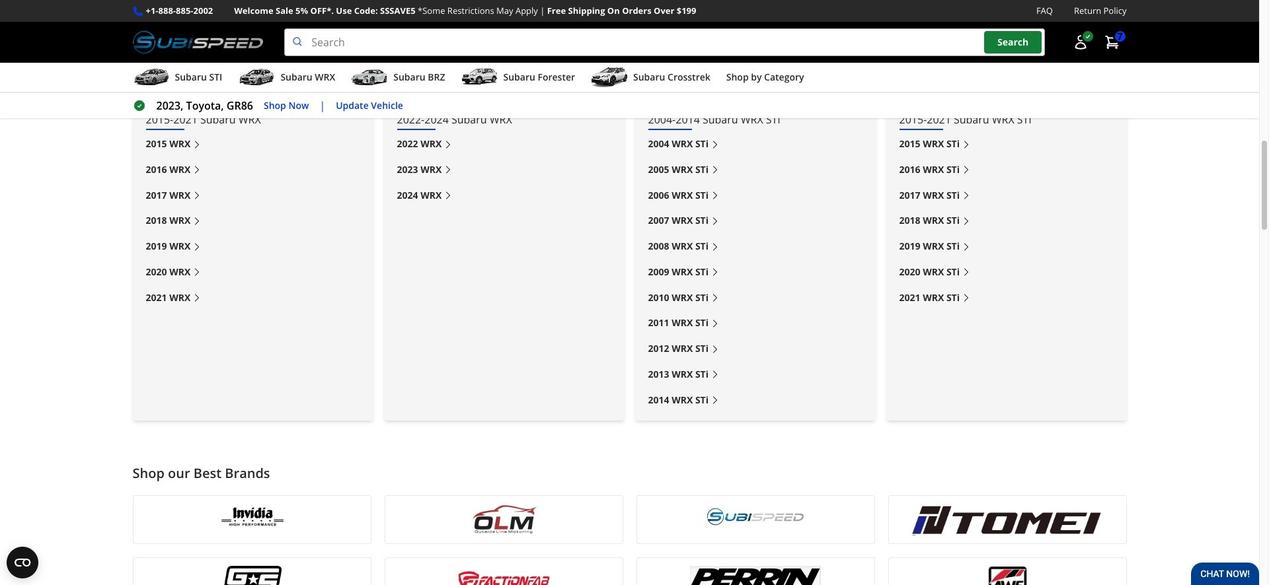Task type: locate. For each thing, give the bounding box(es) containing it.
a subaru wrx thumbnail image image
[[238, 68, 275, 87]]

subispeed logo image
[[133, 29, 263, 56]]

grimmspeed logo image
[[141, 566, 363, 586]]

olm logo image
[[393, 504, 614, 536]]

a subaru brz thumbnail image image
[[351, 68, 388, 87]]

factionfab logo image
[[393, 566, 614, 586]]

invidia logo image
[[141, 504, 363, 536]]

perrin logo image
[[645, 566, 866, 586]]

2022-2024 wrx mods image
[[384, 0, 624, 100]]

button image
[[1073, 34, 1088, 50]]

2015-2021 wrx sti aftermarket parts image
[[886, 0, 1127, 100]]

2015-21 wrx mods image
[[133, 0, 373, 100]]

tomei logo image
[[897, 504, 1118, 536]]

awe tuning logo image
[[897, 566, 1118, 586]]



Task type: vqa. For each thing, say whether or not it's contained in the screenshot.
the left TO
no



Task type: describe. For each thing, give the bounding box(es) containing it.
search input field
[[284, 29, 1045, 56]]

a subaru crosstrek thumbnail image image
[[591, 68, 628, 87]]

wrx sti mods image
[[635, 0, 876, 100]]

a subaru sti thumbnail image image
[[133, 68, 170, 87]]

subispeed logo image
[[645, 504, 866, 536]]

a subaru forester thumbnail image image
[[461, 68, 498, 87]]

open widget image
[[7, 547, 38, 579]]



